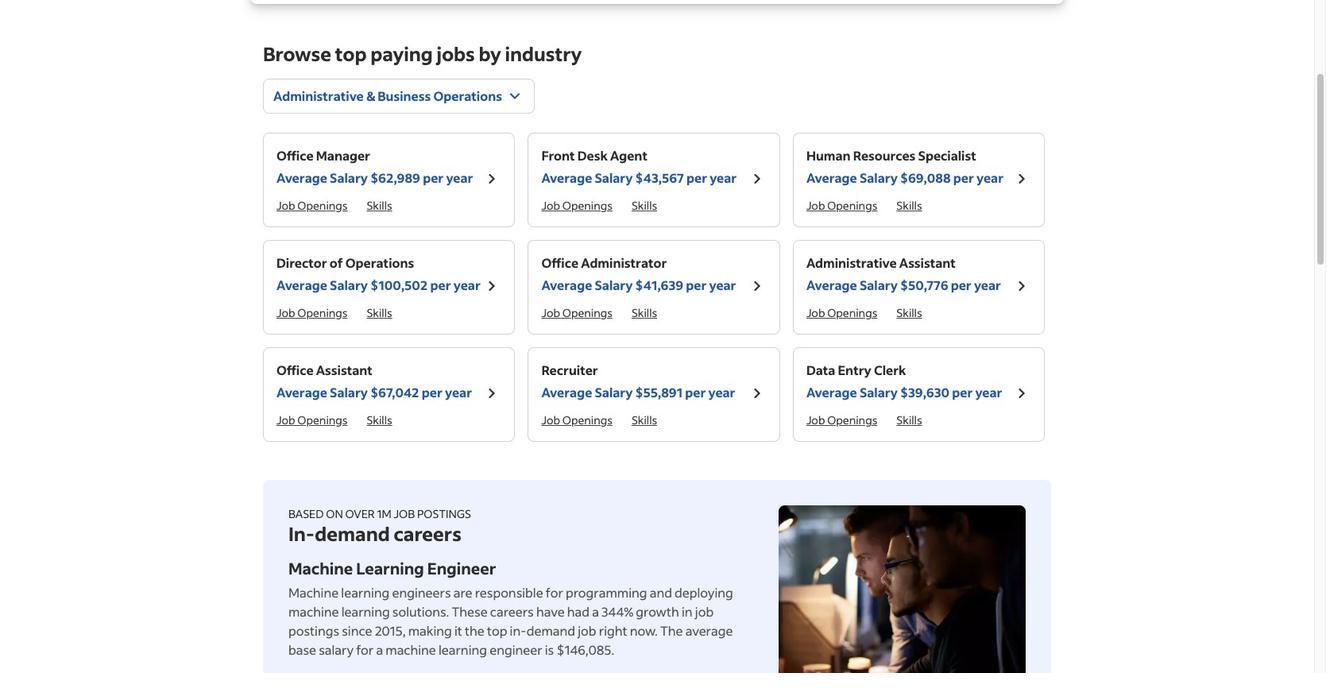 Task type: vqa. For each thing, say whether or not it's contained in the screenshot.
Skills link for $67,042 per year
yes



Task type: locate. For each thing, give the bounding box(es) containing it.
skills link for $62,989 per year
[[367, 198, 392, 213]]

skills link down $39,630
[[897, 412, 922, 428]]

salary inside recruiter average salary $55,891 per year
[[595, 384, 633, 401]]

skills down $39,630
[[897, 412, 922, 428]]

1 vertical spatial careers
[[490, 603, 534, 620]]

0 horizontal spatial job
[[578, 622, 597, 639]]

1 vertical spatial top
[[487, 622, 507, 639]]

human
[[807, 147, 851, 164]]

assistant
[[900, 254, 956, 271], [316, 362, 373, 378]]

1 vertical spatial operations
[[345, 254, 414, 271]]

salary down agent
[[595, 169, 633, 186]]

job openings link down human
[[807, 198, 878, 213]]

job openings up director
[[277, 198, 348, 213]]

openings up entry
[[828, 305, 878, 320]]

learning down "it" in the bottom left of the page
[[439, 641, 487, 658]]

year inside data entry clerk average salary $39,630 per year
[[976, 384, 1003, 401]]

job openings for office administrator average salary $41,639 per year
[[542, 305, 613, 320]]

operations down jobs
[[433, 87, 502, 104]]

skills for $41,639 per year
[[632, 305, 657, 320]]

skills for $55,891 per year
[[632, 412, 657, 428]]

for up have
[[546, 584, 563, 601]]

per
[[423, 169, 444, 186], [687, 169, 707, 186], [954, 169, 974, 186], [430, 277, 451, 293], [686, 277, 707, 293], [951, 277, 972, 293], [422, 384, 443, 401], [685, 384, 706, 401], [952, 384, 973, 401]]

job openings for office assistant average salary $67,042 per year
[[277, 412, 348, 428]]

salary inside human resources specialist average salary $69,088 per year
[[860, 169, 898, 186]]

specialist
[[918, 147, 977, 164]]

$69,088
[[901, 169, 951, 186]]

industry
[[505, 41, 582, 66]]

job openings link down desk
[[542, 198, 613, 213]]

paying
[[370, 41, 433, 66]]

year
[[446, 169, 473, 186], [710, 169, 737, 186], [977, 169, 1004, 186], [454, 277, 481, 293], [709, 277, 736, 293], [974, 277, 1001, 293], [445, 384, 472, 401], [709, 384, 736, 401], [976, 384, 1003, 401]]

skills down $43,567
[[632, 198, 657, 213]]

job openings link down office assistant average salary $67,042 per year
[[277, 412, 348, 428]]

1 horizontal spatial demand
[[527, 622, 575, 639]]

skills down $50,776
[[897, 305, 922, 320]]

job openings down director
[[277, 305, 348, 320]]

salary inside "office manager average salary $62,989 per year"
[[330, 169, 368, 186]]

business
[[378, 87, 431, 104]]

year inside front desk agent average salary $43,567 per year
[[710, 169, 737, 186]]

demand inside machine learning engineer machine learning engineers are responsible for programming and deploying machine learning solutions. these careers have had a 344% growth in job postings since 2015, making it the top in-demand job right now. the average base salary for a machine learning engineer is $146,085.
[[527, 622, 575, 639]]

job openings
[[277, 198, 348, 213], [542, 198, 613, 213], [807, 198, 878, 213], [277, 305, 348, 320], [542, 305, 613, 320], [807, 305, 878, 320], [277, 412, 348, 428], [542, 412, 613, 428], [807, 412, 878, 428]]

0 horizontal spatial operations
[[345, 254, 414, 271]]

per right $43,567
[[687, 169, 707, 186]]

0 vertical spatial top
[[335, 41, 367, 66]]

per inside data entry clerk average salary $39,630 per year
[[952, 384, 973, 401]]

average inside front desk agent average salary $43,567 per year
[[542, 169, 592, 186]]

engineer
[[490, 641, 543, 658]]

salary left $50,776
[[860, 277, 898, 293]]

machine learning engineer machine learning engineers are responsible for programming and deploying machine learning solutions. these careers have had a 344% growth in job postings since 2015, making it the top in-demand job right now. the average base salary for a machine learning engineer is $146,085.
[[289, 558, 733, 658]]

year right $100,502
[[454, 277, 481, 293]]

operations
[[433, 87, 502, 104], [345, 254, 414, 271]]

1 horizontal spatial for
[[546, 584, 563, 601]]

demand inside based on over 1m job postings in-demand careers
[[315, 521, 390, 546]]

skills for $69,088 per year
[[897, 198, 922, 213]]

1 vertical spatial for
[[356, 641, 374, 658]]

openings for director of operations average salary $100,502 per year
[[298, 305, 348, 320]]

0 vertical spatial machine
[[289, 558, 353, 579]]

machine down in- at the bottom left
[[289, 558, 353, 579]]

0 vertical spatial careers
[[394, 521, 462, 546]]

learning
[[341, 584, 390, 601], [341, 603, 390, 620], [439, 641, 487, 658]]

openings down human
[[828, 198, 878, 213]]

growth
[[636, 603, 679, 620]]

administrative & business operations button
[[263, 79, 535, 114]]

assistant up $67,042
[[316, 362, 373, 378]]

assistant inside office assistant average salary $67,042 per year
[[316, 362, 373, 378]]

year right $62,989
[[446, 169, 473, 186]]

0 vertical spatial learning
[[341, 584, 390, 601]]

1 vertical spatial learning
[[341, 603, 390, 620]]

front desk agent average salary $43,567 per year
[[542, 147, 737, 186]]

office for office assistant average salary $67,042 per year
[[277, 362, 314, 378]]

year inside "office manager average salary $62,989 per year"
[[446, 169, 473, 186]]

job openings link for director of operations average salary $100,502 per year
[[277, 305, 348, 320]]

openings down of
[[298, 305, 348, 320]]

year inside administrative assistant average salary $50,776 per year
[[974, 277, 1001, 293]]

skills down $100,502
[[367, 305, 392, 320]]

344%
[[602, 603, 634, 620]]

0 horizontal spatial careers
[[394, 521, 462, 546]]

machine
[[289, 603, 339, 620], [386, 641, 436, 658]]

recruiter average salary $55,891 per year
[[542, 362, 736, 401]]

1 horizontal spatial machine
[[386, 641, 436, 658]]

per right $100,502
[[430, 277, 451, 293]]

openings for recruiter average salary $55,891 per year
[[563, 412, 613, 428]]

year right $50,776
[[974, 277, 1001, 293]]

salary down of
[[330, 277, 368, 293]]

1 horizontal spatial administrative
[[807, 254, 897, 271]]

per right $41,639
[[686, 277, 707, 293]]

the
[[465, 622, 485, 639]]

average inside "office manager average salary $62,989 per year"
[[277, 169, 327, 186]]

top up & at the top
[[335, 41, 367, 66]]

browse top paying jobs by industry
[[263, 41, 582, 66]]

average inside administrative assistant average salary $50,776 per year
[[807, 277, 857, 293]]

had
[[567, 603, 590, 620]]

0 vertical spatial operations
[[433, 87, 502, 104]]

salary down administrator
[[595, 277, 633, 293]]

average
[[277, 169, 327, 186], [542, 169, 592, 186], [807, 169, 857, 186], [277, 277, 327, 293], [542, 277, 592, 293], [807, 277, 857, 293], [277, 384, 327, 401], [542, 384, 592, 401], [807, 384, 857, 401]]

0 vertical spatial a
[[592, 603, 599, 620]]

per right $39,630
[[952, 384, 973, 401]]

0 vertical spatial demand
[[315, 521, 390, 546]]

2 vertical spatial office
[[277, 362, 314, 378]]

$67,042
[[370, 384, 419, 401]]

careers
[[394, 521, 462, 546], [490, 603, 534, 620]]

salary inside 'office administrator average salary $41,639 per year'
[[595, 277, 633, 293]]

skills link down $62,989
[[367, 198, 392, 213]]

skills down $69,088
[[897, 198, 922, 213]]

skills for $50,776 per year
[[897, 305, 922, 320]]

0 vertical spatial administrative
[[273, 87, 364, 104]]

salary inside data entry clerk average salary $39,630 per year
[[860, 384, 898, 401]]

openings
[[298, 198, 348, 213], [563, 198, 613, 213], [828, 198, 878, 213], [298, 305, 348, 320], [563, 305, 613, 320], [828, 305, 878, 320], [298, 412, 348, 428], [563, 412, 613, 428], [828, 412, 878, 428]]

0 vertical spatial office
[[277, 147, 314, 164]]

in
[[682, 603, 693, 620]]

job openings for front desk agent average salary $43,567 per year
[[542, 198, 613, 213]]

recruiter
[[542, 362, 598, 378]]

salary
[[330, 169, 368, 186], [595, 169, 633, 186], [860, 169, 898, 186], [330, 277, 368, 293], [595, 277, 633, 293], [860, 277, 898, 293], [330, 384, 368, 401], [595, 384, 633, 401], [860, 384, 898, 401]]

skills
[[367, 198, 392, 213], [632, 198, 657, 213], [897, 198, 922, 213], [367, 305, 392, 320], [632, 305, 657, 320], [897, 305, 922, 320], [367, 412, 392, 428], [632, 412, 657, 428], [897, 412, 922, 428]]

on
[[326, 506, 343, 521]]

office for office administrator average salary $41,639 per year
[[542, 254, 579, 271]]

year inside 'office administrator average salary $41,639 per year'
[[709, 277, 736, 293]]

per right $50,776
[[951, 277, 972, 293]]

openings down office assistant average salary $67,042 per year
[[298, 412, 348, 428]]

$146,085.
[[557, 641, 615, 658]]

job for director of operations average salary $100,502 per year
[[277, 305, 295, 320]]

careers inside machine learning engineer machine learning engineers are responsible for programming and deploying machine learning solutions. these careers have had a 344% growth in job postings since 2015, making it the top in-demand job right now. the average base salary for a machine learning engineer is $146,085.
[[490, 603, 534, 620]]

operations up $100,502
[[345, 254, 414, 271]]

machine down making
[[386, 641, 436, 658]]

office for office manager average salary $62,989 per year
[[277, 147, 314, 164]]

1 vertical spatial machine
[[386, 641, 436, 658]]

by
[[479, 41, 501, 66]]

1 vertical spatial a
[[376, 641, 383, 658]]

engineers
[[392, 584, 451, 601]]

0 horizontal spatial a
[[376, 641, 383, 658]]

a down 2015,
[[376, 641, 383, 658]]

openings for office assistant average salary $67,042 per year
[[298, 412, 348, 428]]

job openings link up recruiter
[[542, 305, 613, 320]]

0 horizontal spatial administrative
[[273, 87, 364, 104]]

openings for data entry clerk average salary $39,630 per year
[[828, 412, 878, 428]]

a right had
[[592, 603, 599, 620]]

data entry clerk average salary $39,630 per year
[[807, 362, 1003, 401]]

browse
[[263, 41, 331, 66]]

job right in
[[695, 603, 714, 620]]

office inside "office manager average salary $62,989 per year"
[[277, 147, 314, 164]]

the
[[660, 622, 683, 639]]

average inside 'office administrator average salary $41,639 per year'
[[542, 277, 592, 293]]

skills for $100,502 per year
[[367, 305, 392, 320]]

assistant inside administrative assistant average salary $50,776 per year
[[900, 254, 956, 271]]

1 vertical spatial administrative
[[807, 254, 897, 271]]

learning down "learning"
[[341, 584, 390, 601]]

skills down $67,042
[[367, 412, 392, 428]]

machine up postings
[[289, 603, 339, 620]]

skills down $55,891
[[632, 412, 657, 428]]

skills link for $67,042 per year
[[367, 412, 392, 428]]

administrative inside dropdown button
[[273, 87, 364, 104]]

agent
[[610, 147, 648, 164]]

job openings link down recruiter
[[542, 412, 613, 428]]

1m
[[377, 506, 392, 521]]

year right $69,088
[[977, 169, 1004, 186]]

skills link for $100,502 per year
[[367, 305, 392, 320]]

for down since
[[356, 641, 374, 658]]

year inside office assistant average salary $67,042 per year
[[445, 384, 472, 401]]

job openings link for recruiter average salary $55,891 per year
[[542, 412, 613, 428]]

assistant for $67,042
[[316, 362, 373, 378]]

job
[[277, 198, 295, 213], [542, 198, 560, 213], [807, 198, 825, 213], [277, 305, 295, 320], [542, 305, 560, 320], [807, 305, 825, 320], [277, 412, 295, 428], [542, 412, 560, 428], [807, 412, 825, 428]]

salary
[[319, 641, 354, 658]]

1 vertical spatial assistant
[[316, 362, 373, 378]]

year right $55,891
[[709, 384, 736, 401]]

careers down responsible
[[490, 603, 534, 620]]

office inside office assistant average salary $67,042 per year
[[277, 362, 314, 378]]

openings down desk
[[563, 198, 613, 213]]

skills down $41,639
[[632, 305, 657, 320]]

year right $39,630
[[976, 384, 1003, 401]]

careers right 1m
[[394, 521, 462, 546]]

per inside director of operations average salary $100,502 per year
[[430, 277, 451, 293]]

1 horizontal spatial a
[[592, 603, 599, 620]]

skills link down $100,502
[[367, 305, 392, 320]]

2015,
[[375, 622, 406, 639]]

0 vertical spatial job
[[695, 603, 714, 620]]

administrative inside administrative assistant average salary $50,776 per year
[[807, 254, 897, 271]]

openings up recruiter
[[563, 305, 613, 320]]

job for data entry clerk average salary $39,630 per year
[[807, 412, 825, 428]]

1 horizontal spatial top
[[487, 622, 507, 639]]

postings
[[289, 622, 339, 639]]

top inside machine learning engineer machine learning engineers are responsible for programming and deploying machine learning solutions. these careers have had a 344% growth in job postings since 2015, making it the top in-demand job right now. the average base salary for a machine learning engineer is $146,085.
[[487, 622, 507, 639]]

2 vertical spatial learning
[[439, 641, 487, 658]]

salary left $67,042
[[330, 384, 368, 401]]

per inside front desk agent average salary $43,567 per year
[[687, 169, 707, 186]]

1 machine from the top
[[289, 558, 353, 579]]

$43,567
[[636, 169, 684, 186]]

learning
[[356, 558, 424, 579]]

0 horizontal spatial machine
[[289, 603, 339, 620]]

skills down $62,989
[[367, 198, 392, 213]]

it
[[455, 622, 462, 639]]

per right $62,989
[[423, 169, 444, 186]]

0 horizontal spatial demand
[[315, 521, 390, 546]]

top
[[335, 41, 367, 66], [487, 622, 507, 639]]

job openings down recruiter
[[542, 412, 613, 428]]

machine
[[289, 558, 353, 579], [289, 584, 339, 601]]

job up $146,085.
[[578, 622, 597, 639]]

salary down clerk
[[860, 384, 898, 401]]

these
[[452, 603, 488, 620]]

administrative
[[273, 87, 364, 104], [807, 254, 897, 271]]

salary down manager
[[330, 169, 368, 186]]

learning up since
[[341, 603, 390, 620]]

office
[[277, 147, 314, 164], [542, 254, 579, 271], [277, 362, 314, 378]]

skills link for $50,776 per year
[[897, 305, 922, 320]]

per right $67,042
[[422, 384, 443, 401]]

openings down entry
[[828, 412, 878, 428]]

job openings link up entry
[[807, 305, 878, 320]]

1 vertical spatial demand
[[527, 622, 575, 639]]

skills for $67,042 per year
[[367, 412, 392, 428]]

office inside 'office administrator average salary $41,639 per year'
[[542, 254, 579, 271]]

assistant up $50,776
[[900, 254, 956, 271]]

operations inside director of operations average salary $100,502 per year
[[345, 254, 414, 271]]

salary down "resources"
[[860, 169, 898, 186]]

are
[[454, 584, 473, 601]]

administrative for average
[[807, 254, 897, 271]]

salary left $55,891
[[595, 384, 633, 401]]

1 horizontal spatial assistant
[[900, 254, 956, 271]]

0 horizontal spatial for
[[356, 641, 374, 658]]

skills link
[[367, 198, 392, 213], [632, 198, 657, 213], [897, 198, 922, 213], [367, 305, 392, 320], [632, 305, 657, 320], [897, 305, 922, 320], [367, 412, 392, 428], [632, 412, 657, 428], [897, 412, 922, 428]]

job openings link up director
[[277, 198, 348, 213]]

job openings link down entry
[[807, 412, 878, 428]]

skills link down $43,567
[[632, 198, 657, 213]]

job openings down office assistant average salary $67,042 per year
[[277, 412, 348, 428]]

now.
[[630, 622, 658, 639]]

skills link for $69,088 per year
[[897, 198, 922, 213]]

skills for $43,567 per year
[[632, 198, 657, 213]]

$62,989
[[370, 169, 420, 186]]

skills link down $41,639
[[632, 305, 657, 320]]

1 vertical spatial machine
[[289, 584, 339, 601]]

1 horizontal spatial operations
[[433, 87, 502, 104]]

desk
[[578, 147, 608, 164]]

0 vertical spatial assistant
[[900, 254, 956, 271]]

skills link down $55,891
[[632, 412, 657, 428]]

engineer
[[427, 558, 496, 579]]

year right $43,567
[[710, 169, 737, 186]]

skills for $62,989 per year
[[367, 198, 392, 213]]

job openings link
[[277, 198, 348, 213], [542, 198, 613, 213], [807, 198, 878, 213], [277, 305, 348, 320], [542, 305, 613, 320], [807, 305, 878, 320], [277, 412, 348, 428], [542, 412, 613, 428], [807, 412, 878, 428]]

job openings up entry
[[807, 305, 878, 320]]

skills link for $43,567 per year
[[632, 198, 657, 213]]

year right $67,042
[[445, 384, 472, 401]]

job openings link down director
[[277, 305, 348, 320]]

job for front desk agent average salary $43,567 per year
[[542, 198, 560, 213]]

1 vertical spatial office
[[542, 254, 579, 271]]

a
[[592, 603, 599, 620], [376, 641, 383, 658]]

top left the in-
[[487, 622, 507, 639]]

average inside office assistant average salary $67,042 per year
[[277, 384, 327, 401]]

&
[[366, 87, 375, 104]]

right
[[599, 622, 627, 639]]

job openings up recruiter
[[542, 305, 613, 320]]

openings down recruiter
[[563, 412, 613, 428]]

skills link down $67,042
[[367, 412, 392, 428]]

office manager average salary $62,989 per year
[[277, 147, 473, 186]]

skills link down $50,776
[[897, 305, 922, 320]]

job openings down desk
[[542, 198, 613, 213]]

job openings down human
[[807, 198, 878, 213]]

openings down manager
[[298, 198, 348, 213]]

administrative for business
[[273, 87, 364, 104]]

deploying
[[675, 584, 733, 601]]

year right $41,639
[[709, 277, 736, 293]]

job openings down entry
[[807, 412, 878, 428]]

1 horizontal spatial careers
[[490, 603, 534, 620]]

for
[[546, 584, 563, 601], [356, 641, 374, 658]]

machine up postings
[[289, 584, 339, 601]]

demand
[[315, 521, 390, 546], [527, 622, 575, 639]]

per down specialist in the right of the page
[[954, 169, 974, 186]]

job openings for recruiter average salary $55,891 per year
[[542, 412, 613, 428]]

per right $55,891
[[685, 384, 706, 401]]

year inside recruiter average salary $55,891 per year
[[709, 384, 736, 401]]

job
[[695, 603, 714, 620], [578, 622, 597, 639]]

skills link down $69,088
[[897, 198, 922, 213]]

0 horizontal spatial assistant
[[316, 362, 373, 378]]



Task type: describe. For each thing, give the bounding box(es) containing it.
administrative & business operations
[[273, 87, 502, 104]]

job for office manager average salary $62,989 per year
[[277, 198, 295, 213]]

administrative assistant average salary $50,776 per year
[[807, 254, 1001, 293]]

job openings for human resources specialist average salary $69,088 per year
[[807, 198, 878, 213]]

$100,502
[[370, 277, 428, 293]]

year inside human resources specialist average salary $69,088 per year
[[977, 169, 1004, 186]]

director of operations average salary $100,502 per year
[[277, 254, 481, 293]]

per inside administrative assistant average salary $50,776 per year
[[951, 277, 972, 293]]

job openings link for front desk agent average salary $43,567 per year
[[542, 198, 613, 213]]

of
[[330, 254, 343, 271]]

job openings link for data entry clerk average salary $39,630 per year
[[807, 412, 878, 428]]

job openings link for office assistant average salary $67,042 per year
[[277, 412, 348, 428]]

base
[[289, 641, 316, 658]]

office administrator average salary $41,639 per year
[[542, 254, 736, 293]]

in-
[[510, 622, 527, 639]]

openings for administrative assistant average salary $50,776 per year
[[828, 305, 878, 320]]

manager
[[316, 147, 370, 164]]

resources
[[853, 147, 916, 164]]

clerk
[[874, 362, 906, 378]]

per inside 'office administrator average salary $41,639 per year'
[[686, 277, 707, 293]]

based
[[289, 506, 324, 521]]

assistant for $50,776
[[900, 254, 956, 271]]

over
[[345, 506, 375, 521]]

job for office assistant average salary $67,042 per year
[[277, 412, 295, 428]]

job openings link for human resources specialist average salary $69,088 per year
[[807, 198, 878, 213]]

operations inside administrative & business operations dropdown button
[[433, 87, 502, 104]]

salary inside office assistant average salary $67,042 per year
[[330, 384, 368, 401]]

human resources specialist average salary $69,088 per year
[[807, 147, 1004, 186]]

jobs
[[437, 41, 475, 66]]

openings for front desk agent average salary $43,567 per year
[[563, 198, 613, 213]]

salary inside director of operations average salary $100,502 per year
[[330, 277, 368, 293]]

$41,639
[[636, 277, 684, 293]]

1 horizontal spatial job
[[695, 603, 714, 620]]

skills for $39,630 per year
[[897, 412, 922, 428]]

1 vertical spatial job
[[578, 622, 597, 639]]

job
[[394, 506, 415, 521]]

is
[[545, 641, 554, 658]]

$50,776
[[901, 277, 949, 293]]

job for recruiter average salary $55,891 per year
[[542, 412, 560, 428]]

front
[[542, 147, 575, 164]]

postings
[[417, 506, 471, 521]]

job openings for director of operations average salary $100,502 per year
[[277, 305, 348, 320]]

average
[[686, 622, 733, 639]]

openings for office manager average salary $62,989 per year
[[298, 198, 348, 213]]

0 horizontal spatial top
[[335, 41, 367, 66]]

0 vertical spatial machine
[[289, 603, 339, 620]]

per inside "office manager average salary $62,989 per year"
[[423, 169, 444, 186]]

skills link for $55,891 per year
[[632, 412, 657, 428]]

salary inside front desk agent average salary $43,567 per year
[[595, 169, 633, 186]]

per inside human resources specialist average salary $69,088 per year
[[954, 169, 974, 186]]

$39,630
[[901, 384, 950, 401]]

have
[[536, 603, 565, 620]]

responsible
[[475, 584, 543, 601]]

based on over 1m job postings in-demand careers
[[289, 506, 471, 546]]

average inside director of operations average salary $100,502 per year
[[277, 277, 327, 293]]

director
[[277, 254, 327, 271]]

per inside recruiter average salary $55,891 per year
[[685, 384, 706, 401]]

programming
[[566, 584, 647, 601]]

job for administrative assistant average salary $50,776 per year
[[807, 305, 825, 320]]

skills link for $39,630 per year
[[897, 412, 922, 428]]

solutions.
[[392, 603, 449, 620]]

average inside data entry clerk average salary $39,630 per year
[[807, 384, 857, 401]]

0 vertical spatial for
[[546, 584, 563, 601]]

openings for human resources specialist average salary $69,088 per year
[[828, 198, 878, 213]]

job openings link for office administrator average salary $41,639 per year
[[542, 305, 613, 320]]

average inside recruiter average salary $55,891 per year
[[542, 384, 592, 401]]

job openings for administrative assistant average salary $50,776 per year
[[807, 305, 878, 320]]

job for office administrator average salary $41,639 per year
[[542, 305, 560, 320]]

skills link for $41,639 per year
[[632, 305, 657, 320]]

since
[[342, 622, 372, 639]]

and
[[650, 584, 672, 601]]

job openings link for office manager average salary $62,989 per year
[[277, 198, 348, 213]]

in-
[[289, 521, 315, 546]]

job openings link for administrative assistant average salary $50,776 per year
[[807, 305, 878, 320]]

entry
[[838, 362, 872, 378]]

$55,891
[[636, 384, 683, 401]]

salary inside administrative assistant average salary $50,776 per year
[[860, 277, 898, 293]]

job for human resources specialist average salary $69,088 per year
[[807, 198, 825, 213]]

office assistant average salary $67,042 per year
[[277, 362, 472, 401]]

openings for office administrator average salary $41,639 per year
[[563, 305, 613, 320]]

careers inside based on over 1m job postings in-demand careers
[[394, 521, 462, 546]]

year inside director of operations average salary $100,502 per year
[[454, 277, 481, 293]]

job openings for office manager average salary $62,989 per year
[[277, 198, 348, 213]]

average inside human resources specialist average salary $69,088 per year
[[807, 169, 857, 186]]

making
[[408, 622, 452, 639]]

data
[[807, 362, 836, 378]]

2 machine from the top
[[289, 584, 339, 601]]

job openings for data entry clerk average salary $39,630 per year
[[807, 412, 878, 428]]

administrator
[[581, 254, 667, 271]]

per inside office assistant average salary $67,042 per year
[[422, 384, 443, 401]]



